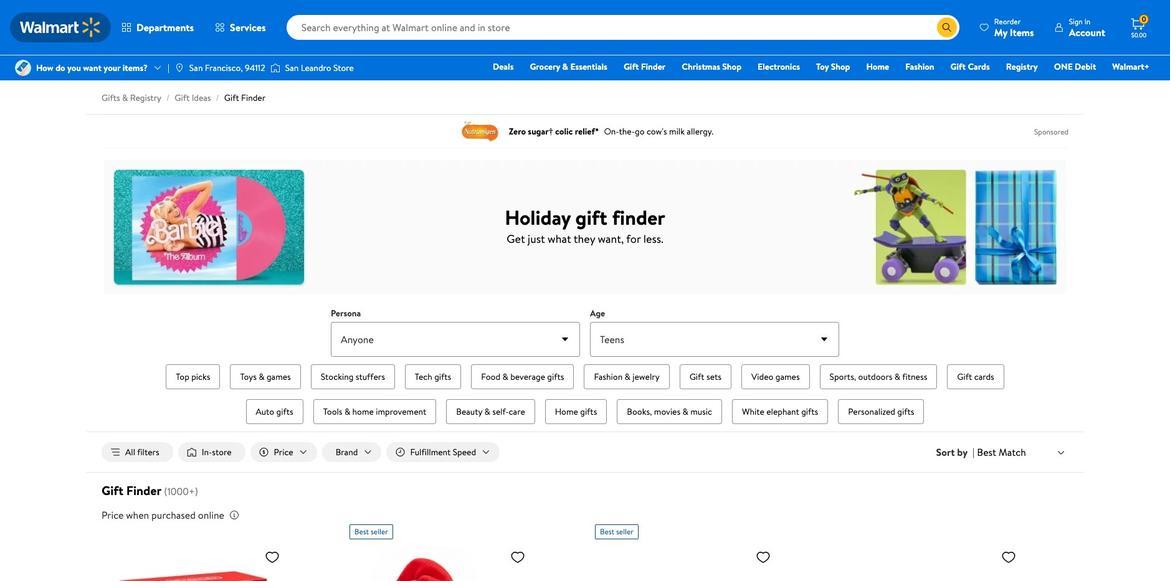 Task type: describe. For each thing, give the bounding box(es) containing it.
store
[[333, 62, 354, 74]]

gift finder (1000+)
[[102, 483, 198, 499]]

gifts inside 'button'
[[548, 371, 565, 383]]

reorder my items
[[995, 16, 1035, 39]]

tech gifts
[[415, 371, 452, 383]]

& inside books, movies & music button
[[683, 406, 689, 418]]

beauty
[[457, 406, 483, 418]]

nintendo switch ? oled (sw oled) model w/ white joy-con-powever bundle-import edition image
[[104, 545, 285, 582]]

grocery
[[530, 60, 561, 73]]

0 vertical spatial registry
[[1007, 60, 1038, 73]]

tools & home improvement list item
[[311, 397, 439, 427]]

gifts for tech gifts
[[435, 371, 452, 383]]

search icon image
[[943, 22, 953, 32]]

sign in to add to favorites list, nintendo switch ? oled (sw oled) model w/ white joy-con-powever bundle-import edition image
[[265, 550, 280, 566]]

ideas
[[192, 92, 211, 104]]

94112
[[245, 62, 265, 74]]

brand button
[[322, 443, 382, 463]]

top picks list item
[[163, 362, 223, 392]]

departments button
[[111, 12, 205, 42]]

& for food & beverage gifts
[[503, 371, 509, 383]]

christmas shop link
[[677, 60, 748, 74]]

sets
[[707, 371, 722, 383]]

home
[[353, 406, 374, 418]]

finder
[[613, 204, 666, 231]]

grocery & essentials
[[530, 60, 608, 73]]

debit
[[1075, 60, 1097, 73]]

you
[[67, 62, 81, 74]]

beverage
[[511, 371, 546, 383]]

do
[[56, 62, 65, 74]]

one
[[1055, 60, 1073, 73]]

gift cards
[[958, 371, 995, 383]]

& for beauty & self-care
[[485, 406, 491, 418]]

gift
[[576, 204, 608, 231]]

best for 'snoop on the stoop 12 snoop dogg christmas red plush figurine' image
[[355, 527, 369, 537]]

holiday gift finder get just what they want, for less.
[[505, 204, 666, 247]]

gifts for auto gifts
[[277, 406, 293, 418]]

just
[[528, 231, 545, 247]]

 image for san francisco, 94112
[[174, 63, 184, 73]]

video games list item
[[739, 362, 813, 392]]

tech gifts button
[[405, 365, 462, 390]]

sort and filter section element
[[87, 433, 1084, 473]]

price button
[[250, 443, 317, 463]]

gift for gift finder
[[624, 60, 639, 73]]

& for gifts & registry / gift ideas / gift finder
[[122, 92, 128, 104]]

best for $15 apple gift card (email delivery) 'image'
[[600, 527, 615, 537]]

deals link
[[488, 60, 520, 74]]

services button
[[205, 12, 277, 42]]

beauty & self-care button
[[447, 400, 535, 425]]

care
[[509, 406, 525, 418]]

auto gifts list item
[[243, 397, 306, 427]]

white elephant gifts
[[743, 406, 819, 418]]

gifts right 'elephant'
[[802, 406, 819, 418]]

age
[[590, 307, 606, 320]]

legal information image
[[229, 511, 239, 521]]

cards
[[968, 60, 990, 73]]

holiday
[[505, 204, 571, 231]]

gifts for home gifts
[[581, 406, 597, 418]]

fashion & jewelry
[[594, 371, 660, 383]]

improvement
[[376, 406, 427, 418]]

gift sets list item
[[677, 362, 734, 392]]

games inside list item
[[267, 371, 291, 383]]

1 vertical spatial registry
[[130, 92, 161, 104]]

essentials
[[571, 60, 608, 73]]

in
[[1085, 16, 1091, 26]]

stocking stuffers button
[[311, 365, 395, 390]]

fashion & jewelry list item
[[582, 362, 672, 392]]

fashion for fashion & jewelry
[[594, 371, 623, 383]]

$0.00
[[1132, 31, 1147, 39]]

filters
[[137, 446, 159, 459]]

self-
[[493, 406, 509, 418]]

outdoors
[[859, 371, 893, 383]]

1 vertical spatial gift finder link
[[224, 92, 266, 104]]

toy
[[817, 60, 829, 73]]

cards
[[975, 371, 995, 383]]

electronics link
[[753, 60, 806, 74]]

electronics
[[758, 60, 800, 73]]

gift for gift finder (1000+)
[[102, 483, 123, 499]]

home gifts
[[555, 406, 597, 418]]

$15 apple gift card (email delivery) image
[[595, 545, 776, 582]]

gifts & registry link
[[102, 92, 161, 104]]

how
[[36, 62, 53, 74]]

Search search field
[[287, 15, 960, 40]]

deals
[[493, 60, 514, 73]]

personalized gifts button
[[839, 400, 925, 425]]

tech
[[415, 371, 433, 383]]

toys & games list item
[[228, 362, 303, 392]]

gift cards link
[[945, 60, 996, 74]]

toys & games button
[[230, 365, 301, 390]]

0 vertical spatial gift finder link
[[618, 60, 672, 74]]

stuffers
[[356, 371, 385, 383]]

food & beverage gifts button
[[472, 365, 574, 390]]

for
[[627, 231, 641, 247]]

gift for gift cards
[[951, 60, 966, 73]]

in-store button
[[178, 443, 245, 463]]

fulfillment speed
[[410, 446, 476, 459]]

toys & games
[[240, 371, 291, 383]]

items
[[1010, 25, 1035, 39]]

toy shop
[[817, 60, 851, 73]]

1 / from the left
[[166, 92, 170, 104]]

books, movies & music
[[627, 406, 713, 418]]

store
[[212, 446, 232, 459]]

auto gifts button
[[246, 400, 303, 425]]

& for fashion & jewelry
[[625, 371, 631, 383]]

sports, outdoors & fitness
[[830, 371, 928, 383]]

personalized gifts list item
[[836, 397, 927, 427]]

sort
[[937, 446, 955, 460]]

elephant
[[767, 406, 800, 418]]

registry link
[[1001, 60, 1044, 74]]

home for home gifts
[[555, 406, 578, 418]]

white elephant gifts list item
[[730, 397, 831, 427]]

personalized
[[849, 406, 896, 418]]

sports, outdoors & fitness list item
[[818, 362, 940, 392]]

when
[[126, 509, 149, 522]]

san leandro store
[[285, 62, 354, 74]]

price when purchased online
[[102, 509, 224, 522]]

& for grocery & essentials
[[563, 60, 569, 73]]

walmart image
[[20, 17, 101, 37]]

best match
[[978, 446, 1027, 459]]

auto gifts
[[256, 406, 293, 418]]

movies
[[654, 406, 681, 418]]

get
[[507, 231, 525, 247]]

white elephant gifts button
[[733, 400, 829, 425]]

sponsored
[[1035, 126, 1069, 137]]

video games
[[752, 371, 800, 383]]

home for home
[[867, 60, 890, 73]]

video
[[752, 371, 774, 383]]



Task type: locate. For each thing, give the bounding box(es) containing it.
gifts
[[102, 92, 120, 104]]

sign in to add to favorites list, $15 apple gift card (email delivery) image
[[756, 550, 771, 566]]

fashion for fashion
[[906, 60, 935, 73]]

2 horizontal spatial best
[[978, 446, 997, 459]]

finder
[[641, 60, 666, 73], [241, 92, 266, 104], [126, 483, 162, 499]]

gifts inside button
[[581, 406, 597, 418]]

fulfillment
[[410, 446, 451, 459]]

one debit link
[[1049, 60, 1102, 74]]

0 $0.00
[[1132, 14, 1147, 39]]

walmart+ link
[[1107, 60, 1156, 74]]

san left "francisco,"
[[189, 62, 203, 74]]

/
[[166, 92, 170, 104], [216, 92, 219, 104]]

books,
[[627, 406, 652, 418]]

sign
[[1070, 16, 1083, 26]]

2 games from the left
[[776, 371, 800, 383]]

gift finder
[[624, 60, 666, 73]]

| right by
[[973, 446, 975, 460]]

1 horizontal spatial san
[[285, 62, 299, 74]]

2 / from the left
[[216, 92, 219, 104]]

fashion right home 'link'
[[906, 60, 935, 73]]

less.
[[644, 231, 664, 247]]

gift inside "list item"
[[690, 371, 705, 383]]

books, movies & music list item
[[615, 397, 725, 427]]

price inside dropdown button
[[274, 446, 293, 459]]

0 vertical spatial price
[[274, 446, 293, 459]]

2 shop from the left
[[831, 60, 851, 73]]

& left "music"
[[683, 406, 689, 418]]

gift cards list item
[[945, 362, 1007, 392]]

1 horizontal spatial fashion
[[906, 60, 935, 73]]

0 horizontal spatial finder
[[126, 483, 162, 499]]

1 horizontal spatial seller
[[617, 527, 634, 537]]

gifts inside 'button'
[[898, 406, 915, 418]]

want,
[[598, 231, 624, 247]]

price left when
[[102, 509, 124, 522]]

holiday gift finder image
[[104, 160, 1067, 295]]

shop for toy shop
[[831, 60, 851, 73]]

games right video
[[776, 371, 800, 383]]

sign in to add to favorites list, snoop on the stoop 12 snoop dogg christmas red plush figurine image
[[511, 550, 526, 566]]

finder left christmas
[[641, 60, 666, 73]]

2 seller from the left
[[617, 527, 634, 537]]

home up sort and filter section element
[[555, 406, 578, 418]]

seller for $15 apple gift card (email delivery) 'image'
[[617, 527, 634, 537]]

gift sets button
[[680, 365, 732, 390]]

home inside 'link'
[[867, 60, 890, 73]]

gift finder link
[[618, 60, 672, 74], [224, 92, 266, 104]]

gift for gift sets
[[690, 371, 705, 383]]

1 horizontal spatial registry
[[1007, 60, 1038, 73]]

walmart+
[[1113, 60, 1150, 73]]

food
[[481, 371, 501, 383]]

finder for gift finder
[[641, 60, 666, 73]]

& right tools
[[345, 406, 350, 418]]

0 horizontal spatial san
[[189, 62, 203, 74]]

0 vertical spatial home
[[867, 60, 890, 73]]

san francisco, 94112
[[189, 62, 265, 74]]

| right items?
[[168, 62, 169, 74]]

registry down items?
[[130, 92, 161, 104]]

beauty & self-care list item
[[444, 397, 538, 427]]

|
[[168, 62, 169, 74], [973, 446, 975, 460]]

& for toys & games
[[259, 371, 265, 383]]

registry down items
[[1007, 60, 1038, 73]]

gift for gift cards
[[958, 371, 973, 383]]

games right toys
[[267, 371, 291, 383]]

1 vertical spatial home
[[555, 406, 578, 418]]

0 horizontal spatial  image
[[174, 63, 184, 73]]

& inside sports, outdoors & fitness button
[[895, 371, 901, 383]]

san left leandro
[[285, 62, 299, 74]]

games inside list item
[[776, 371, 800, 383]]

0 horizontal spatial |
[[168, 62, 169, 74]]

1 horizontal spatial best
[[600, 527, 615, 537]]

food & beverage gifts
[[481, 371, 565, 383]]

/ left gift ideas link
[[166, 92, 170, 104]]

tools & home improvement
[[323, 406, 427, 418]]

& inside fashion & jewelry button
[[625, 371, 631, 383]]

1 vertical spatial |
[[973, 446, 975, 460]]

departments
[[137, 21, 194, 34]]

& right the grocery
[[563, 60, 569, 73]]

0 horizontal spatial registry
[[130, 92, 161, 104]]

gifts right tech
[[435, 371, 452, 383]]

gift inside list item
[[958, 371, 973, 383]]

 image up gifts & registry / gift ideas / gift finder
[[174, 63, 184, 73]]

/ right ideas
[[216, 92, 219, 104]]

0 horizontal spatial best
[[355, 527, 369, 537]]

san
[[189, 62, 203, 74], [285, 62, 299, 74]]

personalized gifts
[[849, 406, 915, 418]]

online
[[198, 509, 224, 522]]

0 horizontal spatial best seller
[[355, 527, 388, 537]]

items?
[[123, 62, 148, 74]]

shop
[[723, 60, 742, 73], [831, 60, 851, 73]]

gifts right personalized
[[898, 406, 915, 418]]

& right food
[[503, 371, 509, 383]]

1 horizontal spatial shop
[[831, 60, 851, 73]]

1 vertical spatial finder
[[241, 92, 266, 104]]

best seller for $15 apple gift card (email delivery) 'image'
[[600, 527, 634, 537]]

0 horizontal spatial shop
[[723, 60, 742, 73]]

tools
[[323, 406, 343, 418]]

brand
[[336, 446, 358, 459]]

0 horizontal spatial /
[[166, 92, 170, 104]]

francisco,
[[205, 62, 243, 74]]

snoop on the stoop 12 snoop dogg christmas red plush figurine image
[[350, 545, 531, 582]]

best inside best match dropdown button
[[978, 446, 997, 459]]

shop for christmas shop
[[723, 60, 742, 73]]

1 horizontal spatial price
[[274, 446, 293, 459]]

finder up when
[[126, 483, 162, 499]]

group containing top picks
[[132, 362, 1039, 427]]

gift ideas link
[[175, 92, 211, 104]]

gifts right the auto at the left of the page
[[277, 406, 293, 418]]

gifts & registry / gift ideas / gift finder
[[102, 92, 266, 104]]

1 horizontal spatial  image
[[270, 62, 280, 74]]

beauty & self-care
[[457, 406, 525, 418]]

shop right christmas
[[723, 60, 742, 73]]

0 horizontal spatial gift finder link
[[224, 92, 266, 104]]

toys
[[240, 371, 257, 383]]

seller for 'snoop on the stoop 12 snoop dogg christmas red plush figurine' image
[[371, 527, 388, 537]]

Walmart Site-Wide search field
[[287, 15, 960, 40]]

2 horizontal spatial finder
[[641, 60, 666, 73]]

2 vertical spatial finder
[[126, 483, 162, 499]]

0 horizontal spatial fashion
[[594, 371, 623, 383]]

 image
[[270, 62, 280, 74], [174, 63, 184, 73]]

1 shop from the left
[[723, 60, 742, 73]]

gift finder link down the walmart site-wide search field at the top of the page
[[618, 60, 672, 74]]

gift finder link down 94112
[[224, 92, 266, 104]]

& inside food & beverage gifts 'button'
[[503, 371, 509, 383]]

music
[[691, 406, 713, 418]]

0 horizontal spatial seller
[[371, 527, 388, 537]]

jewelry
[[633, 371, 660, 383]]

& inside beauty & self-care button
[[485, 406, 491, 418]]

finder down 94112
[[241, 92, 266, 104]]

0 horizontal spatial games
[[267, 371, 291, 383]]

finder for gift finder (1000+)
[[126, 483, 162, 499]]

gifts right "beverage"
[[548, 371, 565, 383]]

1 horizontal spatial games
[[776, 371, 800, 383]]

& inside toys & games button
[[259, 371, 265, 383]]

gift cards button
[[948, 365, 1005, 390]]

food & beverage gifts list item
[[469, 362, 577, 392]]

price down auto gifts 'list item'
[[274, 446, 293, 459]]

best match button
[[975, 444, 1069, 461]]

price for price
[[274, 446, 293, 459]]

1 san from the left
[[189, 62, 203, 74]]

leandro
[[301, 62, 331, 74]]

by
[[958, 446, 968, 460]]

1 horizontal spatial /
[[216, 92, 219, 104]]

& inside grocery & essentials link
[[563, 60, 569, 73]]

fashion inside button
[[594, 371, 623, 383]]

1 horizontal spatial best seller
[[600, 527, 634, 537]]

| inside sort and filter section element
[[973, 446, 975, 460]]

fitness
[[903, 371, 928, 383]]

1 vertical spatial price
[[102, 509, 124, 522]]

 image for san leandro store
[[270, 62, 280, 74]]

gifts
[[435, 371, 452, 383], [548, 371, 565, 383], [277, 406, 293, 418], [581, 406, 597, 418], [802, 406, 819, 418], [898, 406, 915, 418]]

 image right 94112
[[270, 62, 280, 74]]

& inside "tools & home improvement" button
[[345, 406, 350, 418]]

group
[[132, 362, 1039, 427]]

what
[[548, 231, 572, 247]]

& right toys
[[259, 371, 265, 383]]

& left self-
[[485, 406, 491, 418]]

san for san francisco, 94112
[[189, 62, 203, 74]]

gifts for personalized gifts
[[898, 406, 915, 418]]

picks
[[191, 371, 210, 383]]

in-store
[[202, 446, 232, 459]]

1 horizontal spatial home
[[867, 60, 890, 73]]

tech gifts list item
[[403, 362, 464, 392]]

& left the "jewelry"
[[625, 371, 631, 383]]

in-
[[202, 446, 212, 459]]

price for price when purchased online
[[102, 509, 124, 522]]

sports,
[[830, 371, 857, 383]]

0 horizontal spatial price
[[102, 509, 124, 522]]

sports, outdoors & fitness button
[[820, 365, 938, 390]]

1 seller from the left
[[371, 527, 388, 537]]

gifts inside button
[[277, 406, 293, 418]]

$25 apple gift card (email delivery) image
[[841, 545, 1022, 582]]

gifts up sort and filter section element
[[581, 406, 597, 418]]

gifts inside "list item"
[[435, 371, 452, 383]]

books, movies & music button
[[617, 400, 723, 425]]

price
[[274, 446, 293, 459], [102, 509, 124, 522]]

fashion & jewelry button
[[584, 365, 670, 390]]

account
[[1070, 25, 1106, 39]]

home link
[[861, 60, 895, 74]]

& right gifts
[[122, 92, 128, 104]]

2 best seller from the left
[[600, 527, 634, 537]]

stocking
[[321, 371, 354, 383]]

1 horizontal spatial |
[[973, 446, 975, 460]]

home inside button
[[555, 406, 578, 418]]

fashion
[[906, 60, 935, 73], [594, 371, 623, 383]]

shop right toy
[[831, 60, 851, 73]]

0 vertical spatial |
[[168, 62, 169, 74]]

best seller
[[355, 527, 388, 537], [600, 527, 634, 537]]

christmas
[[682, 60, 721, 73]]

home gifts list item
[[543, 397, 610, 427]]

& for tools & home improvement
[[345, 406, 350, 418]]

2 san from the left
[[285, 62, 299, 74]]

fashion left the "jewelry"
[[594, 371, 623, 383]]

1 horizontal spatial gift finder link
[[618, 60, 672, 74]]

1 horizontal spatial finder
[[241, 92, 266, 104]]

stocking stuffers list item
[[308, 362, 398, 392]]

0 vertical spatial fashion
[[906, 60, 935, 73]]

best seller for 'snoop on the stoop 12 snoop dogg christmas red plush figurine' image
[[355, 527, 388, 537]]

1 games from the left
[[267, 371, 291, 383]]

they
[[574, 231, 596, 247]]

fashion link
[[900, 60, 940, 74]]

0 vertical spatial finder
[[641, 60, 666, 73]]

sign in to add to favorites list, $25 apple gift card (email delivery) image
[[1002, 550, 1017, 566]]

san for san leandro store
[[285, 62, 299, 74]]

1 best seller from the left
[[355, 527, 388, 537]]

all filters
[[125, 446, 159, 459]]

services
[[230, 21, 266, 34]]

home left fashion link on the right
[[867, 60, 890, 73]]

top picks button
[[166, 365, 220, 390]]

& left 'fitness'
[[895, 371, 901, 383]]

0 horizontal spatial home
[[555, 406, 578, 418]]

1 vertical spatial fashion
[[594, 371, 623, 383]]

 image
[[15, 60, 31, 76]]



Task type: vqa. For each thing, say whether or not it's contained in the screenshot.
right "/"
yes



